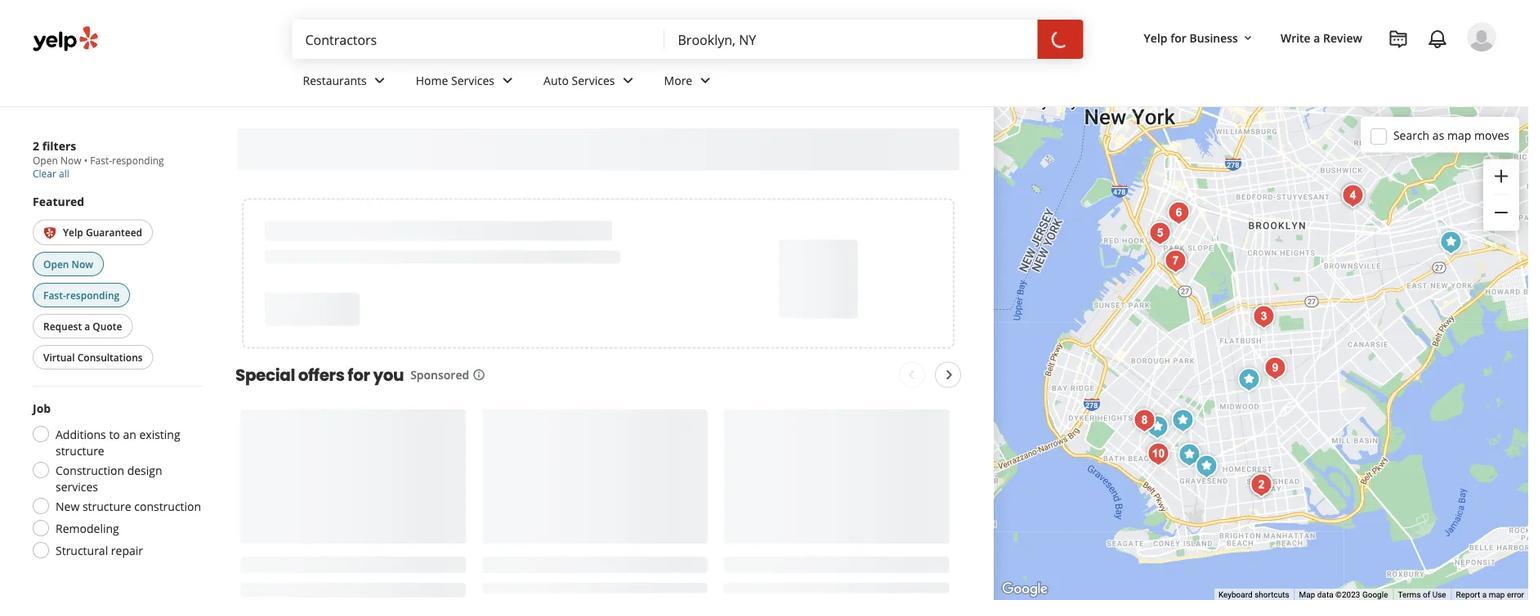 Task type: vqa. For each thing, say whether or not it's contained in the screenshot.
'Our' to the bottom
no



Task type: describe. For each thing, give the bounding box(es) containing it.
home
[[416, 72, 448, 88]]

underconstruction.aks image
[[1337, 179, 1370, 212]]

google
[[1363, 590, 1388, 600]]

construction
[[134, 498, 201, 514]]

nyc general contractors image
[[1233, 363, 1266, 396]]

to
[[109, 426, 120, 442]]

yelp guaranteed
[[63, 225, 142, 239]]

sabi construction image
[[1142, 411, 1174, 443]]

2
[[33, 138, 39, 153]]

yelp for yelp guaranteed
[[63, 225, 83, 239]]

24 chevron down v2 image for home services
[[498, 71, 517, 90]]

an
[[123, 426, 136, 442]]

yelp for yelp for business
[[1144, 30, 1168, 45]]

request
[[43, 319, 82, 333]]

map for error
[[1489, 590, 1505, 600]]

acr pro contractors image
[[1144, 217, 1177, 250]]

terms
[[1398, 590, 1421, 600]]

ny city contractors image
[[1129, 404, 1161, 437]]

use
[[1433, 590, 1447, 600]]

virtual
[[43, 350, 75, 364]]

map
[[1299, 590, 1316, 600]]

featured
[[33, 194, 84, 209]]

job
[[33, 400, 51, 416]]

quote
[[93, 319, 122, 333]]

fast-responding button
[[33, 283, 130, 307]]

write a review link
[[1274, 23, 1369, 52]]

white star general contractors image
[[1245, 469, 1278, 502]]

a for report
[[1483, 590, 1487, 600]]

k.f. kitchen cabinets image
[[1163, 197, 1196, 229]]

additions
[[56, 426, 106, 442]]

services for home services
[[451, 72, 495, 88]]

option group containing job
[[28, 400, 203, 563]]

notifications image
[[1428, 29, 1448, 49]]

now inside 'button'
[[72, 257, 93, 271]]

projects image
[[1389, 29, 1408, 49]]

1 vertical spatial for
[[348, 363, 370, 386]]

construction
[[56, 462, 124, 478]]

special offers for you
[[235, 363, 404, 386]]

write a review
[[1281, 30, 1363, 45]]

zoom out image
[[1492, 203, 1511, 222]]

yelp for business button
[[1138, 23, 1261, 52]]

new york masonry image
[[1173, 439, 1206, 471]]

restaurants link
[[290, 59, 403, 106]]

j&y construction image
[[1435, 226, 1468, 259]]

auto services
[[544, 72, 615, 88]]

open now
[[43, 257, 93, 271]]

consultations
[[77, 350, 143, 364]]

open inside 'button'
[[43, 257, 69, 271]]

special
[[235, 363, 295, 386]]

keyboard shortcuts button
[[1219, 589, 1290, 600]]

of
[[1423, 590, 1431, 600]]

more
[[664, 72, 693, 88]]

moves
[[1475, 127, 1510, 143]]

clear all link
[[33, 167, 69, 180]]

previous image
[[902, 365, 922, 385]]

2 filters open now • fast-responding clear all
[[33, 138, 164, 180]]

24 chevron down v2 image for more
[[696, 71, 715, 90]]

©2023
[[1336, 590, 1361, 600]]

report a map error
[[1456, 590, 1525, 600]]

map data ©2023 google
[[1299, 590, 1388, 600]]

virtual consultations
[[43, 350, 143, 364]]

none field the near
[[678, 30, 1025, 48]]

search as map moves
[[1394, 127, 1510, 143]]

none field find
[[305, 30, 652, 48]]

loading image
[[1049, 28, 1072, 51]]

gushi construction image
[[1167, 404, 1200, 437]]

report
[[1456, 590, 1481, 600]]

yelp for business
[[1144, 30, 1238, 45]]

as
[[1433, 127, 1445, 143]]

structural
[[56, 542, 108, 558]]

search
[[1394, 127, 1430, 143]]

Near text field
[[678, 30, 1025, 48]]

review
[[1324, 30, 1363, 45]]

filters
[[42, 138, 76, 153]]

responding inside 2 filters open now • fast-responding clear all
[[112, 154, 164, 167]]



Task type: locate. For each thing, give the bounding box(es) containing it.
24 chevron down v2 image right more
[[696, 71, 715, 90]]

responding
[[112, 154, 164, 167], [66, 288, 120, 302]]

restaurants
[[303, 72, 367, 88]]

0 horizontal spatial none field
[[305, 30, 652, 48]]

ace home renovation image
[[1160, 245, 1192, 278], [1160, 245, 1192, 278]]

terms of use
[[1398, 590, 1447, 600]]

services
[[56, 479, 98, 494]]

1 horizontal spatial none field
[[678, 30, 1025, 48]]

a left 'quote'
[[84, 319, 90, 333]]

yelp inside 'button'
[[63, 225, 83, 239]]

a right report
[[1483, 590, 1487, 600]]

1 horizontal spatial yelp
[[1144, 30, 1168, 45]]

0 vertical spatial a
[[1314, 30, 1321, 45]]

mateo r. image
[[1467, 22, 1497, 51]]

all
[[59, 167, 69, 180]]

0 horizontal spatial 24 chevron down v2 image
[[370, 71, 390, 90]]

services left 24 chevron down v2 icon on the left top
[[572, 72, 615, 88]]

clear
[[33, 167, 56, 180]]

1 horizontal spatial fast-
[[90, 154, 112, 167]]

structural repair
[[56, 542, 143, 558]]

responding up the request a quote
[[66, 288, 120, 302]]

for inside button
[[1171, 30, 1187, 45]]

map right as
[[1448, 127, 1472, 143]]

map
[[1448, 127, 1472, 143], [1489, 590, 1505, 600]]

2 horizontal spatial a
[[1483, 590, 1487, 600]]

16 chevron down v2 image
[[1242, 32, 1255, 45]]

1 vertical spatial responding
[[66, 288, 120, 302]]

map region
[[926, 0, 1529, 600]]

0 horizontal spatial services
[[451, 72, 495, 88]]

24 chevron down v2 image inside more link
[[696, 71, 715, 90]]

request a quote button
[[33, 314, 133, 338]]

a for request
[[84, 319, 90, 333]]

home services link
[[403, 59, 531, 106]]

1 horizontal spatial a
[[1314, 30, 1321, 45]]

2 24 chevron down v2 image from the left
[[498, 71, 517, 90]]

loading button
[[1038, 20, 1084, 59]]

0 vertical spatial yelp
[[1144, 30, 1168, 45]]

map left error
[[1489, 590, 1505, 600]]

map for moves
[[1448, 127, 1472, 143]]

•
[[84, 154, 88, 167]]

1 horizontal spatial services
[[572, 72, 615, 88]]

16 yelp guaranteed v2 image
[[43, 226, 56, 240]]

1 vertical spatial now
[[72, 257, 93, 271]]

fast-
[[90, 154, 112, 167], [43, 288, 66, 302]]

1 vertical spatial structure
[[83, 498, 131, 514]]

Find text field
[[305, 30, 652, 48]]

2 none field from the left
[[678, 30, 1025, 48]]

responding right •
[[112, 154, 164, 167]]

you
[[373, 363, 404, 386]]

shortcuts
[[1255, 590, 1290, 600]]

1 horizontal spatial 24 chevron down v2 image
[[498, 71, 517, 90]]

repair
[[111, 542, 143, 558]]

write
[[1281, 30, 1311, 45]]

auto
[[544, 72, 569, 88]]

auto services link
[[531, 59, 651, 106]]

0 vertical spatial fast-
[[90, 154, 112, 167]]

now inside 2 filters open now • fast-responding clear all
[[60, 154, 81, 167]]

yelp inside button
[[1144, 30, 1168, 45]]

structure inside additions to an existing structure
[[56, 443, 104, 458]]

1 services from the left
[[451, 72, 495, 88]]

responding inside button
[[66, 288, 120, 302]]

1 vertical spatial open
[[43, 257, 69, 271]]

a inside button
[[84, 319, 90, 333]]

0 vertical spatial open
[[33, 154, 58, 167]]

additions to an existing structure
[[56, 426, 180, 458]]

remodeling
[[56, 520, 119, 536]]

open down 2
[[33, 154, 58, 167]]

group
[[1484, 159, 1520, 231]]

business categories element
[[290, 59, 1497, 106]]

2 services from the left
[[572, 72, 615, 88]]

a for write
[[1314, 30, 1321, 45]]

cnm construction image
[[1142, 438, 1175, 470]]

zoom in image
[[1492, 166, 1511, 186]]

open down 16 yelp guaranteed v2 icon
[[43, 257, 69, 271]]

0 horizontal spatial for
[[348, 363, 370, 386]]

None field
[[305, 30, 652, 48], [678, 30, 1025, 48]]

0 horizontal spatial a
[[84, 319, 90, 333]]

for left you
[[348, 363, 370, 386]]

option group
[[28, 400, 203, 563]]

yelp guaranteed button
[[33, 220, 153, 245]]

yelp right 16 yelp guaranteed v2 icon
[[63, 225, 83, 239]]

underconstruction.aks image
[[1337, 179, 1370, 212]]

report a map error link
[[1456, 590, 1525, 600]]

keyboard
[[1219, 590, 1253, 600]]

fast- up request
[[43, 288, 66, 302]]

for left business
[[1171, 30, 1187, 45]]

user actions element
[[1131, 20, 1520, 121]]

1 vertical spatial fast-
[[43, 288, 66, 302]]

for
[[1171, 30, 1187, 45], [348, 363, 370, 386]]

guaranteed
[[86, 225, 142, 239]]

1 vertical spatial map
[[1489, 590, 1505, 600]]

yelp left business
[[1144, 30, 1168, 45]]

google image
[[998, 579, 1052, 600]]

24 chevron down v2 image inside home services link
[[498, 71, 517, 90]]

new
[[56, 498, 80, 514]]

now
[[60, 154, 81, 167], [72, 257, 93, 271]]

now left •
[[60, 154, 81, 167]]

new structure construction
[[56, 498, 201, 514]]

business
[[1190, 30, 1238, 45]]

1 vertical spatial yelp
[[63, 225, 83, 239]]

16 info v2 image
[[473, 368, 486, 382]]

innovation construction ny image
[[1248, 300, 1281, 333]]

a
[[1314, 30, 1321, 45], [84, 319, 90, 333], [1483, 590, 1487, 600]]

fast- right •
[[90, 154, 112, 167]]

none field up home services link
[[305, 30, 652, 48]]

fast-responding
[[43, 288, 120, 302]]

2 vertical spatial a
[[1483, 590, 1487, 600]]

services right home
[[451, 72, 495, 88]]

home services
[[416, 72, 495, 88]]

structure
[[56, 443, 104, 458], [83, 498, 131, 514]]

offers
[[298, 363, 345, 386]]

24 chevron down v2 image right restaurants
[[370, 71, 390, 90]]

terms of use link
[[1398, 590, 1447, 600]]

request a quote
[[43, 319, 122, 333]]

3 24 chevron down v2 image from the left
[[696, 71, 715, 90]]

design
[[127, 462, 162, 478]]

0 vertical spatial now
[[60, 154, 81, 167]]

0 vertical spatial responding
[[112, 154, 164, 167]]

open now button
[[33, 252, 104, 276]]

1 24 chevron down v2 image from the left
[[370, 71, 390, 90]]

24 chevron down v2 image left the auto
[[498, 71, 517, 90]]

24 chevron down v2 image
[[618, 71, 638, 90]]

white star general contractors image
[[1245, 469, 1278, 502]]

24 chevron down v2 image
[[370, 71, 390, 90], [498, 71, 517, 90], [696, 71, 715, 90]]

now up "fast-responding"
[[72, 257, 93, 271]]

0 vertical spatial structure
[[56, 443, 104, 458]]

demo too reno image
[[1191, 450, 1223, 483]]

a right 'write'
[[1314, 30, 1321, 45]]

keyboard shortcuts
[[1219, 590, 1290, 600]]

0 vertical spatial for
[[1171, 30, 1187, 45]]

0 horizontal spatial yelp
[[63, 225, 83, 239]]

fast- inside 2 filters open now • fast-responding clear all
[[90, 154, 112, 167]]

data
[[1318, 590, 1334, 600]]

next image
[[940, 365, 959, 385]]

featured group
[[29, 193, 203, 373]]

fast- inside button
[[43, 288, 66, 302]]

none field up business categories element
[[678, 30, 1025, 48]]

more link
[[651, 59, 729, 106]]

construction design services
[[56, 462, 162, 494]]

0 vertical spatial map
[[1448, 127, 1472, 143]]

1 horizontal spatial map
[[1489, 590, 1505, 600]]

1 horizontal spatial for
[[1171, 30, 1187, 45]]

0 horizontal spatial fast-
[[43, 288, 66, 302]]

24 chevron down v2 image for restaurants
[[370, 71, 390, 90]]

error
[[1507, 590, 1525, 600]]

24 chevron down v2 image inside restaurants link
[[370, 71, 390, 90]]

virtual consultations button
[[33, 345, 153, 369]]

yelp
[[1144, 30, 1168, 45], [63, 225, 83, 239]]

structure down the construction design services
[[83, 498, 131, 514]]

0 horizontal spatial map
[[1448, 127, 1472, 143]]

1 vertical spatial a
[[84, 319, 90, 333]]

ar woodworking image
[[1390, 125, 1423, 157]]

services
[[451, 72, 495, 88], [572, 72, 615, 88]]

2 horizontal spatial 24 chevron down v2 image
[[696, 71, 715, 90]]

sponsored
[[410, 367, 469, 382]]

open inside 2 filters open now • fast-responding clear all
[[33, 154, 58, 167]]

open
[[33, 154, 58, 167], [43, 257, 69, 271]]

existing
[[139, 426, 180, 442]]

bolo renovations image
[[1259, 352, 1292, 385]]

services for auto services
[[572, 72, 615, 88]]

1 none field from the left
[[305, 30, 652, 48]]

Loading search field
[[292, 20, 1087, 59]]

structure down additions
[[56, 443, 104, 458]]



